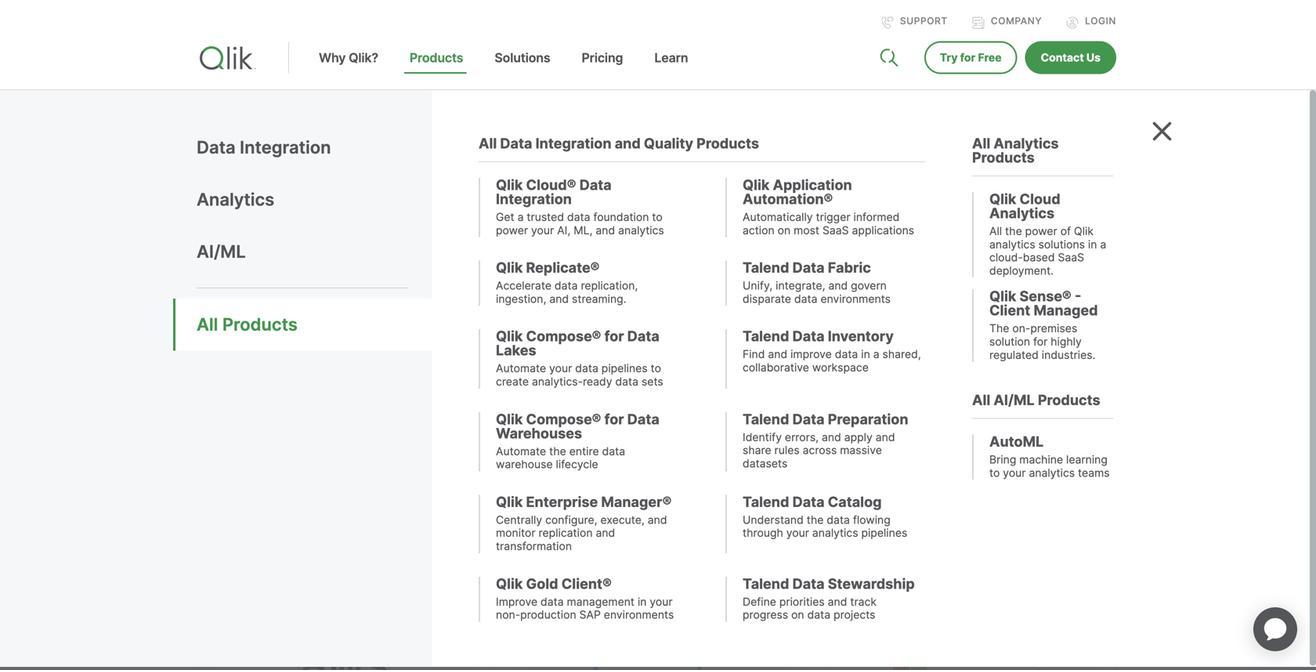 Task type: describe. For each thing, give the bounding box(es) containing it.
talend for talend data catalog
[[743, 493, 790, 511]]

technology
[[489, 302, 581, 325]]

managed
[[1034, 302, 1099, 319]]

collaborative
[[743, 361, 810, 374]]

and inside talend data fabric unify, integrate, and govern disparate data environments
[[829, 279, 848, 292]]

qlik for analytics
[[990, 191, 1017, 208]]

in inside qlik gold client® improve data management in your non-production sap environments
[[638, 595, 647, 609]]

environments inside qlik gold client® improve data management in your non-production sap environments
[[604, 608, 674, 622]]

the inside talend data catalog understand the data flowing through your analytics pipelines
[[807, 513, 824, 527]]

warehouses
[[496, 425, 583, 442]]

talend data inventory find and improve data in a shared, collaborative workspace
[[743, 328, 922, 374]]

support image
[[882, 16, 894, 29]]

stewardship
[[828, 575, 915, 592]]

all products link
[[197, 299, 432, 351]]

try for free
[[941, 51, 1002, 64]]

and inside qlik cloud® data integration get a trusted data foundation to power your ai, ml, and analytics
[[596, 224, 615, 237]]

your inside qlik gold client® improve data management in your non-production sap environments
[[650, 595, 673, 609]]

entire
[[570, 445, 599, 458]]

informed
[[854, 210, 900, 224]]

products inside the all analytics products
[[973, 149, 1035, 166]]

regulated
[[990, 348, 1039, 362]]

errors,
[[785, 431, 819, 444]]

to inside automl bring machine learning to your analytics teams
[[990, 466, 1001, 480]]

and left apply
[[822, 431, 842, 444]]

data inside qlik cloud® data integration get a trusted data foundation to power your ai, ml, and analytics
[[567, 210, 591, 224]]

unify,
[[743, 279, 773, 292]]

try
[[941, 51, 958, 64]]

featured technology partners - main banner image
[[670, 92, 1222, 524]]

qlik cloud® data integration get a trusted data foundation to power your ai, ml, and analytics
[[496, 176, 665, 237]]

qlik?
[[349, 50, 379, 65]]

industry-
[[349, 302, 424, 325]]

investments.
[[313, 393, 418, 416]]

projects
[[834, 608, 876, 622]]

inventory
[[828, 328, 894, 345]]

data inside qlik gold client® improve data management in your non-production sap environments
[[541, 595, 564, 609]]

data inside qlik partners with industry-leading technology companies offering innovative solutions that help our customers maximize the value of their data and analytics investments.
[[549, 362, 586, 386]]

partners
[[200, 236, 329, 275]]

automatically
[[743, 210, 813, 224]]

action
[[743, 224, 775, 237]]

and inside talend data stewardship define priorities and track progress on data projects
[[828, 595, 848, 609]]

teams
[[1079, 466, 1110, 480]]

ai/ml link
[[197, 226, 432, 278]]

data inside 'qlik compose® for data warehouses automate the entire data warehouse lifecycle'
[[628, 411, 660, 428]]

integration inside qlik cloud® data integration get a trusted data foundation to power your ai, ml, and analytics
[[496, 191, 572, 208]]

data inside the talend data preparation identify errors, and apply and share rules across massive datasets
[[793, 411, 825, 428]]

of inside qlik cloud analytics all the power of qlik analytics solutions in a cloud-based saas deployment.
[[1061, 225, 1072, 238]]

understand
[[743, 513, 804, 527]]

fabric
[[828, 259, 872, 276]]

contact
[[1041, 51, 1085, 64]]

production
[[521, 608, 577, 622]]

and inside talend data inventory find and improve data in a shared, collaborative workspace
[[768, 348, 788, 361]]

improve
[[791, 348, 832, 361]]

automl
[[990, 433, 1044, 450]]

gold
[[526, 575, 559, 592]]

featured partners: aws image
[[216, 586, 474, 670]]

integrate,
[[776, 279, 826, 292]]

all for all analytics products
[[973, 135, 991, 152]]

share
[[743, 444, 772, 457]]

ingestion,
[[496, 292, 547, 306]]

sap
[[580, 608, 601, 622]]

compose® for lakes
[[526, 328, 602, 345]]

data inside talend data fabric unify, integrate, and govern disparate data environments
[[793, 259, 825, 276]]

qlik gold client® improve data management in your non-production sap environments
[[496, 575, 674, 622]]

all for all data integration and quality products
[[479, 135, 497, 152]]

data inside data integration link
[[197, 137, 236, 158]]

non-
[[496, 608, 521, 622]]

analytics inside automl bring machine learning to your analytics teams
[[1030, 466, 1076, 480]]

qlik up -
[[1075, 225, 1094, 238]]

automl bring machine learning to your analytics teams
[[990, 433, 1110, 480]]

in inside talend data inventory find and improve data in a shared, collaborative workspace
[[862, 348, 871, 361]]

ai/ml button
[[197, 226, 432, 278]]

lakes
[[496, 342, 537, 359]]

warehouse
[[496, 458, 553, 471]]

the inside 'qlik compose® for data warehouses automate the entire data warehouse lifecycle'
[[550, 445, 567, 458]]

a inside talend data inventory find and improve data in a shared, collaborative workspace
[[874, 348, 880, 361]]

data integration link
[[197, 122, 432, 174]]

data inside 'qlik compose® for data warehouses automate the entire data warehouse lifecycle'
[[602, 445, 626, 458]]

featured partners: google image
[[529, 586, 788, 670]]

cloud-
[[990, 251, 1024, 264]]

rules
[[775, 444, 800, 457]]

govern
[[851, 279, 887, 292]]

contact us
[[1041, 51, 1101, 64]]

the
[[990, 322, 1010, 335]]

industries.
[[1042, 348, 1096, 362]]

improve
[[496, 595, 538, 609]]

and inside qlik replicate® accelerate data replication, ingestion, and streaming.
[[550, 292, 569, 306]]

datasets
[[743, 457, 788, 470]]

qlik compose® for data lakes automate your data pipelines to create analytics-ready data sets
[[496, 328, 664, 388]]

all analytics products
[[973, 135, 1059, 166]]

on inside talend data stewardship define priorities and track progress on data projects
[[792, 608, 805, 622]]

and inside qlik partners with industry-leading technology companies offering innovative solutions that help our customers maximize the value of their data and analytics investments.
[[200, 393, 231, 416]]

pricing button
[[566, 50, 639, 89]]

your inside qlik cloud® data integration get a trusted data foundation to power your ai, ml, and analytics
[[532, 224, 554, 237]]

featured
[[200, 196, 334, 236]]

all inside qlik cloud analytics all the power of qlik analytics solutions in a cloud-based saas deployment.
[[990, 225, 1003, 238]]

talend data stewardship define priorities and track progress on data projects
[[743, 575, 915, 622]]

qlik application automation® automatically trigger informed action on most saas applications
[[743, 176, 915, 237]]

talend for talend data preparation
[[743, 411, 790, 428]]

configure,
[[546, 513, 598, 527]]

identify
[[743, 431, 782, 444]]

products right quality
[[697, 135, 760, 152]]

1 vertical spatial ai/ml
[[994, 392, 1035, 409]]

foundation
[[594, 210, 649, 224]]

all data integration and quality products
[[479, 135, 760, 152]]

with
[[309, 302, 345, 325]]

most
[[794, 224, 820, 237]]

applications
[[853, 224, 915, 237]]

integration up cloud®
[[536, 135, 612, 152]]

qlik for non-
[[496, 575, 523, 592]]

the inside qlik cloud analytics all the power of qlik analytics solutions in a cloud-based saas deployment.
[[1006, 225, 1023, 238]]

data inside talend data stewardship define priorities and track progress on data projects
[[808, 608, 831, 622]]

saas inside qlik application automation® automatically trigger informed action on most saas applications
[[823, 224, 849, 237]]

qlik cloud analytics all the power of qlik analytics solutions in a cloud-based saas deployment.
[[990, 191, 1107, 277]]

centrally
[[496, 513, 543, 527]]

qlik sense® - client managed the on-premises solution for highly regulated industries.
[[990, 288, 1099, 362]]

catalog
[[828, 493, 882, 511]]

data inside talend data stewardship define priorities and track progress on data projects
[[793, 575, 825, 592]]

qlik for innovative
[[200, 302, 230, 325]]

automation®
[[743, 191, 834, 208]]

ai,
[[557, 224, 571, 237]]

find
[[743, 348, 765, 361]]

solutions
[[495, 50, 551, 65]]

saas inside qlik cloud analytics all the power of qlik analytics solutions in a cloud-based saas deployment.
[[1059, 251, 1085, 264]]

pricing
[[582, 50, 623, 65]]

a inside qlik cloud analytics all the power of qlik analytics solutions in a cloud-based saas deployment.
[[1101, 238, 1107, 251]]

of inside qlik partners with industry-leading technology companies offering innovative solutions that help our customers maximize the value of their data and analytics investments.
[[486, 362, 502, 386]]

and left quality
[[615, 135, 641, 152]]

close search image
[[1153, 122, 1173, 141]]

solution
[[990, 335, 1031, 348]]

replication,
[[581, 279, 638, 292]]

analytics link
[[197, 174, 432, 226]]

automate for lakes
[[496, 362, 547, 375]]



Task type: locate. For each thing, give the bounding box(es) containing it.
on left most
[[778, 224, 791, 237]]

for right help
[[605, 328, 624, 345]]

flowing
[[854, 513, 891, 527]]

and left track
[[828, 595, 848, 609]]

1 automate from the top
[[496, 362, 547, 375]]

data inside talend data catalog understand the data flowing through your analytics pipelines
[[793, 493, 825, 511]]

company
[[991, 15, 1043, 27]]

4 talend from the top
[[743, 493, 790, 511]]

analytics inside the all analytics products
[[994, 135, 1059, 152]]

for right the on-
[[1034, 335, 1048, 348]]

to inside qlik cloud® data integration get a trusted data foundation to power your ai, ml, and analytics
[[652, 210, 663, 224]]

your down automl
[[1004, 466, 1027, 480]]

automate inside 'qlik compose® for data warehouses automate the entire data warehouse lifecycle'
[[496, 445, 547, 458]]

login image
[[1067, 16, 1080, 29]]

0 horizontal spatial saas
[[823, 224, 849, 237]]

pipelines down help
[[602, 362, 648, 375]]

2 talend from the top
[[743, 328, 790, 345]]

0 horizontal spatial ai/ml
[[197, 241, 246, 262]]

1 compose® from the top
[[526, 328, 602, 345]]

leading
[[424, 302, 484, 325]]

talend data preparation identify errors, and apply and share rules across massive datasets
[[743, 411, 909, 470]]

and down the manager®
[[648, 513, 668, 527]]

on inside qlik application automation® automatically trigger informed action on most saas applications
[[778, 224, 791, 237]]

partners
[[235, 302, 305, 325]]

talend inside talend data inventory find and improve data in a shared, collaborative workspace
[[743, 328, 790, 345]]

products down industries.
[[1039, 392, 1101, 409]]

analytics inside qlik cloud analytics all the power of qlik analytics solutions in a cloud-based saas deployment.
[[990, 205, 1055, 222]]

0 vertical spatial of
[[1061, 225, 1072, 238]]

2 automate from the top
[[496, 445, 547, 458]]

qlik inside 'qlik compose® for data warehouses automate the entire data warehouse lifecycle'
[[496, 411, 523, 428]]

why qlik?
[[319, 50, 379, 65]]

1 vertical spatial of
[[486, 362, 502, 386]]

qlik left cloud
[[990, 191, 1017, 208]]

track
[[851, 595, 877, 609]]

qlik for solution
[[990, 288, 1017, 305]]

automate inside qlik compose® for data lakes automate your data pipelines to create analytics-ready data sets
[[496, 362, 547, 375]]

1 vertical spatial compose®
[[526, 411, 602, 428]]

2 horizontal spatial a
[[1101, 238, 1107, 251]]

offering
[[295, 332, 358, 355]]

automate for warehouses
[[496, 445, 547, 458]]

massive
[[841, 444, 883, 457]]

0 vertical spatial on
[[778, 224, 791, 237]]

1 horizontal spatial power
[[1026, 225, 1058, 238]]

1 horizontal spatial a
[[874, 348, 880, 361]]

on right "progress"
[[792, 608, 805, 622]]

talend inside the talend data preparation identify errors, and apply and share rules across massive datasets
[[743, 411, 790, 428]]

lifecycle
[[556, 458, 599, 471]]

pipelines down catalog in the bottom of the page
[[862, 527, 908, 540]]

all inside button
[[197, 314, 218, 335]]

data inside qlik replicate® accelerate data replication, ingestion, and streaming.
[[555, 279, 578, 292]]

solutions inside qlik cloud analytics all the power of qlik analytics solutions in a cloud-based saas deployment.
[[1039, 238, 1086, 251]]

talend for talend data inventory
[[743, 328, 790, 345]]

compose® inside qlik compose® for data lakes automate your data pipelines to create analytics-ready data sets
[[526, 328, 602, 345]]

analytics-
[[532, 375, 583, 388]]

data inside talend data fabric unify, integrate, and govern disparate data environments
[[795, 292, 818, 306]]

for right try
[[961, 51, 976, 64]]

compose® inside 'qlik compose® for data warehouses automate the entire data warehouse lifecycle'
[[526, 411, 602, 428]]

0 horizontal spatial environments
[[604, 608, 674, 622]]

0 vertical spatial a
[[518, 210, 524, 224]]

qlik inside qlik partners with industry-leading technology companies offering innovative solutions that help our customers maximize the value of their data and analytics investments.
[[200, 302, 230, 325]]

5 talend from the top
[[743, 575, 790, 592]]

talend inside talend data fabric unify, integrate, and govern disparate data environments
[[743, 259, 790, 276]]

qlik for foundation
[[496, 176, 523, 194]]

environments
[[821, 292, 891, 306], [604, 608, 674, 622]]

automate down lakes
[[496, 362, 547, 375]]

your inside automl bring machine learning to your analytics teams
[[1004, 466, 1027, 480]]

learn
[[655, 50, 689, 65]]

2 vertical spatial in
[[638, 595, 647, 609]]

data integration button
[[197, 122, 432, 174]]

1 vertical spatial saas
[[1059, 251, 1085, 264]]

0 horizontal spatial pipelines
[[602, 362, 648, 375]]

compose® for warehouses
[[526, 411, 602, 428]]

talend for talend data stewardship
[[743, 575, 790, 592]]

ai/ml down the featured
[[197, 241, 246, 262]]

integration inside button
[[240, 137, 331, 158]]

for
[[961, 51, 976, 64], [605, 328, 624, 345], [1034, 335, 1048, 348], [605, 411, 624, 428]]

pipelines inside talend data catalog understand the data flowing through your analytics pipelines
[[862, 527, 908, 540]]

based
[[1024, 251, 1056, 264]]

the down 'warehouses'
[[550, 445, 567, 458]]

qlik up accelerate
[[496, 259, 523, 276]]

2 vertical spatial a
[[874, 348, 880, 361]]

and down replicate®
[[550, 292, 569, 306]]

qlik inside qlik replicate® accelerate data replication, ingestion, and streaming.
[[496, 259, 523, 276]]

qlik up improve
[[496, 575, 523, 592]]

0 vertical spatial solutions
[[1039, 238, 1086, 251]]

products up customers
[[223, 314, 298, 335]]

analytics right ml,
[[619, 224, 665, 237]]

analytics up deployment.
[[990, 238, 1036, 251]]

analytics inside qlik cloud analytics all the power of qlik analytics solutions in a cloud-based saas deployment.
[[990, 238, 1036, 251]]

your inside talend data catalog understand the data flowing through your analytics pipelines
[[787, 527, 810, 540]]

sense®
[[1020, 288, 1072, 305]]

qlik up get
[[496, 176, 523, 194]]

data inside talend data inventory find and improve data in a shared, collaborative workspace
[[835, 348, 859, 361]]

0 vertical spatial in
[[1089, 238, 1098, 251]]

analytics up "cloud-"
[[990, 205, 1055, 222]]

talend up "find"
[[743, 328, 790, 345]]

in
[[1089, 238, 1098, 251], [862, 348, 871, 361], [638, 595, 647, 609]]

the inside qlik partners with industry-leading technology companies offering innovative solutions that help our customers maximize the value of their data and analytics investments.
[[406, 362, 433, 386]]

products inside button
[[223, 314, 298, 335]]

qlik for replication
[[496, 493, 523, 511]]

management
[[567, 595, 635, 609]]

0 vertical spatial to
[[652, 210, 663, 224]]

qlik down deployment.
[[990, 288, 1017, 305]]

analytics up cloud
[[994, 135, 1059, 152]]

0 horizontal spatial on
[[778, 224, 791, 237]]

our
[[200, 362, 227, 386]]

for inside qlik compose® for data lakes automate your data pipelines to create analytics-ready data sets
[[605, 328, 624, 345]]

highly
[[1051, 335, 1082, 348]]

to right foundation
[[652, 210, 663, 224]]

ai/ml inside button
[[197, 241, 246, 262]]

for down ready
[[605, 411, 624, 428]]

solutions button
[[479, 50, 566, 89]]

environments inside talend data fabric unify, integrate, and govern disparate data environments
[[821, 292, 891, 306]]

qlik for most
[[743, 176, 770, 194]]

data
[[567, 210, 591, 224], [555, 279, 578, 292], [795, 292, 818, 306], [835, 348, 859, 361], [576, 362, 599, 375], [549, 362, 586, 386], [616, 375, 639, 388], [602, 445, 626, 458], [827, 513, 850, 527], [541, 595, 564, 609], [808, 608, 831, 622]]

products right qlik?
[[410, 50, 464, 65]]

premises
[[1031, 322, 1078, 335]]

automate
[[496, 362, 547, 375], [496, 445, 547, 458]]

and right replication
[[596, 527, 616, 540]]

qlik partners with industry-leading technology companies offering innovative solutions that help our customers maximize the value of their data and analytics investments.
[[200, 302, 603, 416]]

1 horizontal spatial solutions
[[1039, 238, 1086, 251]]

solutions for technology
[[451, 332, 525, 355]]

and right "find"
[[768, 348, 788, 361]]

0 vertical spatial pipelines
[[602, 362, 648, 375]]

0 vertical spatial saas
[[823, 224, 849, 237]]

environments down fabric
[[821, 292, 891, 306]]

login
[[1086, 15, 1117, 27]]

1 vertical spatial automate
[[496, 445, 547, 458]]

their
[[507, 362, 544, 386]]

3 talend from the top
[[743, 411, 790, 428]]

0 horizontal spatial of
[[486, 362, 502, 386]]

analytics inside talend data catalog understand the data flowing through your analytics pipelines
[[813, 527, 859, 540]]

priorities
[[780, 595, 825, 609]]

1 vertical spatial to
[[651, 362, 662, 375]]

innovative
[[363, 332, 447, 355]]

your down that
[[550, 362, 573, 375]]

preparation
[[828, 411, 909, 428]]

power inside qlik cloud analytics all the power of qlik analytics solutions in a cloud-based saas deployment.
[[1026, 225, 1058, 238]]

1 vertical spatial in
[[862, 348, 871, 361]]

2 compose® from the top
[[526, 411, 602, 428]]

1 vertical spatial solutions
[[451, 332, 525, 355]]

your right through
[[787, 527, 810, 540]]

your right management
[[650, 595, 673, 609]]

bring
[[990, 453, 1017, 467]]

analytics down catalog in the bottom of the page
[[813, 527, 859, 540]]

automate down 'warehouses'
[[496, 445, 547, 458]]

analytics inside qlik cloud® data integration get a trusted data foundation to power your ai, ml, and analytics
[[619, 224, 665, 237]]

analytics down the 'data integration'
[[197, 189, 275, 210]]

power inside qlik cloud® data integration get a trusted data foundation to power your ai, ml, and analytics
[[496, 224, 528, 237]]

compose® down analytics-
[[526, 411, 602, 428]]

trigger
[[816, 210, 851, 224]]

qlik inside qlik compose® for data lakes automate your data pipelines to create analytics-ready data sets
[[496, 328, 523, 345]]

integration up trusted
[[496, 191, 572, 208]]

qlik replicate® accelerate data replication, ingestion, and streaming.
[[496, 259, 638, 306]]

0 horizontal spatial a
[[518, 210, 524, 224]]

products up cloud
[[973, 149, 1035, 166]]

companies
[[200, 332, 290, 355]]

power up based
[[1026, 225, 1058, 238]]

talend data fabric unify, integrate, and govern disparate data environments
[[743, 259, 891, 306]]

solutions up "value"
[[451, 332, 525, 355]]

0 horizontal spatial in
[[638, 595, 647, 609]]

analytics down customers
[[236, 393, 308, 416]]

featured partners: microsoft image
[[843, 586, 1101, 670]]

qlik up centrally
[[496, 493, 523, 511]]

qlik inside qlik application automation® automatically trigger informed action on most saas applications
[[743, 176, 770, 194]]

all for all ai/ml products
[[973, 392, 991, 409]]

company link
[[973, 15, 1043, 29]]

company image
[[973, 16, 985, 29]]

to for qlik compose® for data lakes
[[651, 362, 662, 375]]

1 horizontal spatial ai/ml
[[994, 392, 1035, 409]]

1 talend from the top
[[743, 259, 790, 276]]

pipelines inside qlik compose® for data lakes automate your data pipelines to create analytics-ready data sets
[[602, 362, 648, 375]]

data inside qlik cloud® data integration get a trusted data foundation to power your ai, ml, and analytics
[[580, 176, 612, 194]]

for inside try for free link
[[961, 51, 976, 64]]

deployment.
[[990, 264, 1054, 277]]

workspace
[[813, 361, 869, 374]]

qlik
[[496, 176, 523, 194], [743, 176, 770, 194], [990, 191, 1017, 208], [1075, 225, 1094, 238], [496, 259, 523, 276], [990, 288, 1017, 305], [200, 302, 230, 325], [496, 328, 523, 345], [496, 411, 523, 428], [496, 493, 523, 511], [496, 575, 523, 592]]

0 horizontal spatial power
[[496, 224, 528, 237]]

2 horizontal spatial in
[[1089, 238, 1098, 251]]

client®
[[562, 575, 612, 592]]

talend inside talend data catalog understand the data flowing through your analytics pipelines
[[743, 493, 790, 511]]

and right ml,
[[596, 224, 615, 237]]

compose® down the technology
[[526, 328, 602, 345]]

products inside "button"
[[410, 50, 464, 65]]

apply
[[845, 431, 873, 444]]

ai/ml up automl
[[994, 392, 1035, 409]]

1 horizontal spatial pipelines
[[862, 527, 908, 540]]

to right ready
[[651, 362, 662, 375]]

environments right sap
[[604, 608, 674, 622]]

talend up unify,
[[743, 259, 790, 276]]

to inside qlik compose® for data lakes automate your data pipelines to create analytics-ready data sets
[[651, 362, 662, 375]]

talend for talend data fabric
[[743, 259, 790, 276]]

maximize
[[323, 362, 401, 386]]

talend up understand
[[743, 493, 790, 511]]

across
[[803, 444, 837, 457]]

a right get
[[518, 210, 524, 224]]

1 horizontal spatial saas
[[1059, 251, 1085, 264]]

progress
[[743, 608, 789, 622]]

qlik for data
[[496, 411, 523, 428]]

qlik inside qlik cloud® data integration get a trusted data foundation to power your ai, ml, and analytics
[[496, 176, 523, 194]]

shared,
[[883, 348, 922, 361]]

learning
[[1067, 453, 1108, 467]]

integration up analytics link
[[240, 137, 331, 158]]

all ai/ml products
[[973, 392, 1101, 409]]

the up "cloud-"
[[1006, 225, 1023, 238]]

all for all products
[[197, 314, 218, 335]]

your inside qlik compose® for data lakes automate your data pipelines to create analytics-ready data sets
[[550, 362, 573, 375]]

qlik inside qlik enterprise manager® centrally configure, execute, and monitor replication and transformation
[[496, 493, 523, 511]]

0 vertical spatial ai/ml
[[197, 241, 246, 262]]

data inside qlik compose® for data lakes automate your data pipelines to create analytics-ready data sets
[[628, 328, 660, 345]]

data inside talend data inventory find and improve data in a shared, collaborative workspace
[[793, 328, 825, 345]]

trusted
[[527, 210, 564, 224]]

through
[[743, 527, 784, 540]]

manager®
[[602, 493, 672, 511]]

and down our
[[200, 393, 231, 416]]

support
[[901, 15, 948, 27]]

products
[[410, 50, 464, 65], [697, 135, 760, 152], [973, 149, 1035, 166], [223, 314, 298, 335], [1039, 392, 1101, 409]]

analytics left teams at the right bottom of page
[[1030, 466, 1076, 480]]

qlik up companies
[[200, 302, 230, 325]]

in right based
[[1089, 238, 1098, 251]]

cloud®
[[526, 176, 577, 194]]

technology
[[341, 196, 517, 236]]

0 horizontal spatial solutions
[[451, 332, 525, 355]]

1 horizontal spatial on
[[792, 608, 805, 622]]

the right understand
[[807, 513, 824, 527]]

execute,
[[601, 513, 645, 527]]

a down inventory
[[874, 348, 880, 361]]

data inside talend data catalog understand the data flowing through your analytics pipelines
[[827, 513, 850, 527]]

qlik down the technology
[[496, 328, 523, 345]]

in inside qlik cloud analytics all the power of qlik analytics solutions in a cloud-based saas deployment.
[[1089, 238, 1098, 251]]

the down innovative
[[406, 362, 433, 386]]

enterprise
[[526, 493, 598, 511]]

machine
[[1020, 453, 1064, 467]]

of
[[1061, 225, 1072, 238], [486, 362, 502, 386]]

0 vertical spatial environments
[[821, 292, 891, 306]]

solutions for power
[[1039, 238, 1086, 251]]

analytics inside qlik partners with industry-leading technology companies offering innovative solutions that help our customers maximize the value of their data and analytics investments.
[[236, 393, 308, 416]]

ml,
[[574, 224, 593, 237]]

talend
[[743, 259, 790, 276], [743, 328, 790, 345], [743, 411, 790, 428], [743, 493, 790, 511], [743, 575, 790, 592]]

application
[[773, 176, 853, 194]]

for inside qlik sense® - client managed the on-premises solution for highly regulated industries.
[[1034, 335, 1048, 348]]

solutions up deployment.
[[1039, 238, 1086, 251]]

a right based
[[1101, 238, 1107, 251]]

qlik image
[[200, 46, 256, 70]]

all inside the all analytics products
[[973, 135, 991, 152]]

1 vertical spatial a
[[1101, 238, 1107, 251]]

your left ai, at the left of the page
[[532, 224, 554, 237]]

accelerate
[[496, 279, 552, 292]]

saas
[[823, 224, 849, 237], [1059, 251, 1085, 264]]

all products
[[197, 314, 298, 335]]

qlik for pipelines
[[496, 328, 523, 345]]

to down automl
[[990, 466, 1001, 480]]

and down fabric
[[829, 279, 848, 292]]

to for qlik cloud® data integration
[[652, 210, 663, 224]]

saas right based
[[1059, 251, 1085, 264]]

transformation
[[496, 540, 572, 553]]

ready
[[583, 375, 613, 388]]

integration
[[536, 135, 612, 152], [240, 137, 331, 158], [496, 191, 572, 208]]

for inside 'qlik compose® for data warehouses automate the entire data warehouse lifecycle'
[[605, 411, 624, 428]]

talend up identify at the right of page
[[743, 411, 790, 428]]

0 vertical spatial automate
[[496, 362, 547, 375]]

qlik up automatically
[[743, 176, 770, 194]]

qlik down "create" at the bottom
[[496, 411, 523, 428]]

analytics inside button
[[197, 189, 275, 210]]

on
[[778, 224, 791, 237], [792, 608, 805, 622]]

in right management
[[638, 595, 647, 609]]

1 horizontal spatial in
[[862, 348, 871, 361]]

and down preparation
[[876, 431, 896, 444]]

client
[[990, 302, 1031, 319]]

talend inside talend data stewardship define priorities and track progress on data projects
[[743, 575, 790, 592]]

talend data catalog understand the data flowing through your analytics pipelines
[[743, 493, 908, 540]]

1 horizontal spatial environments
[[821, 292, 891, 306]]

0 vertical spatial compose®
[[526, 328, 602, 345]]

talend up 'define'
[[743, 575, 790, 592]]

all products button
[[197, 288, 432, 351]]

that
[[530, 332, 563, 355]]

data integration
[[197, 137, 331, 158]]

solutions inside qlik partners with industry-leading technology companies offering innovative solutions that help our customers maximize the value of their data and analytics investments.
[[451, 332, 525, 355]]

in down inventory
[[862, 348, 871, 361]]

get
[[496, 210, 515, 224]]

power left ai, at the left of the page
[[496, 224, 528, 237]]

help
[[567, 332, 603, 355]]

2 vertical spatial to
[[990, 466, 1001, 480]]

1 vertical spatial pipelines
[[862, 527, 908, 540]]

application
[[1235, 589, 1317, 670]]

1 vertical spatial environments
[[604, 608, 674, 622]]

qlik inside qlik gold client® improve data management in your non-production sap environments
[[496, 575, 523, 592]]

1 vertical spatial on
[[792, 608, 805, 622]]

qlik inside qlik sense® - client managed the on-premises solution for highly regulated industries.
[[990, 288, 1017, 305]]

saas right most
[[823, 224, 849, 237]]

1 horizontal spatial of
[[1061, 225, 1072, 238]]

pipelines
[[602, 362, 648, 375], [862, 527, 908, 540]]

a inside qlik cloud® data integration get a trusted data foundation to power your ai, ml, and analytics
[[518, 210, 524, 224]]

the
[[1006, 225, 1023, 238], [406, 362, 433, 386], [550, 445, 567, 458], [807, 513, 824, 527]]



Task type: vqa. For each thing, say whether or not it's contained in the screenshot.


